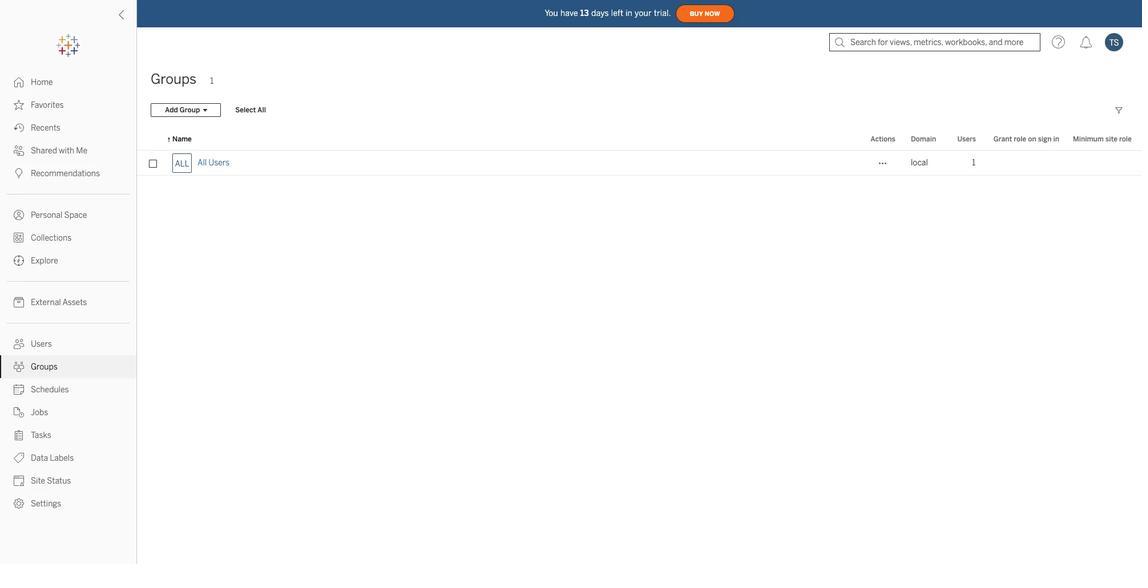 Task type: describe. For each thing, give the bounding box(es) containing it.
jobs link
[[0, 401, 136, 424]]

add
[[165, 106, 178, 114]]

explore link
[[0, 249, 136, 272]]

buy now button
[[676, 5, 734, 23]]

Search for views, metrics, workbooks, and more text field
[[829, 33, 1041, 51]]

trial.
[[654, 8, 671, 18]]

recommendations
[[31, 169, 100, 179]]

domain
[[911, 135, 936, 143]]

navigation panel element
[[0, 34, 136, 515]]

recents link
[[0, 116, 136, 139]]

labels
[[50, 454, 74, 463]]

your
[[635, 8, 652, 18]]

home link
[[0, 71, 136, 94]]

2 cell from the left
[[1066, 151, 1142, 176]]

add group
[[165, 106, 200, 114]]

grant
[[994, 135, 1012, 143]]

in inside "grid"
[[1053, 135, 1059, 143]]

now
[[705, 10, 720, 17]]

name
[[172, 135, 192, 143]]

users inside row
[[209, 158, 230, 168]]

group
[[180, 106, 200, 114]]

grid containing all users
[[137, 129, 1142, 565]]

personal space
[[31, 211, 87, 220]]

you have 13 days left in your trial.
[[545, 8, 671, 18]]

settings link
[[0, 493, 136, 515]]

add group button
[[151, 103, 221, 117]]

have
[[560, 8, 578, 18]]

all users link
[[197, 151, 230, 176]]

0 horizontal spatial in
[[626, 8, 633, 18]]

site status link
[[0, 470, 136, 493]]

0 horizontal spatial all
[[197, 158, 207, 168]]

recents
[[31, 123, 60, 133]]

users inside main navigation. press the up and down arrow keys to access links. element
[[31, 340, 52, 349]]

schedules link
[[0, 378, 136, 401]]

shared with me link
[[0, 139, 136, 162]]

1 inside "grid"
[[972, 158, 975, 168]]

main navigation. press the up and down arrow keys to access links. element
[[0, 71, 136, 515]]

data
[[31, 454, 48, 463]]

settings
[[31, 499, 61, 509]]

buy now
[[690, 10, 720, 17]]

left
[[611, 8, 623, 18]]

home
[[31, 78, 53, 87]]

collections
[[31, 233, 72, 243]]



Task type: locate. For each thing, give the bounding box(es) containing it.
actions
[[871, 135, 895, 143]]

external assets link
[[0, 291, 136, 314]]

groups link
[[0, 356, 136, 378]]

recommendations link
[[0, 162, 136, 185]]

0 vertical spatial 1
[[210, 76, 214, 86]]

13
[[580, 8, 589, 18]]

jobs
[[31, 408, 48, 418]]

sign
[[1038, 135, 1052, 143]]

personal space link
[[0, 204, 136, 227]]

days
[[591, 8, 609, 18]]

2 vertical spatial users
[[31, 340, 52, 349]]

external
[[31, 298, 61, 308]]

shared with me
[[31, 146, 87, 156]]

local
[[911, 158, 928, 168]]

assets
[[62, 298, 87, 308]]

0 horizontal spatial role
[[1014, 135, 1026, 143]]

1 vertical spatial groups
[[31, 362, 58, 372]]

1 horizontal spatial in
[[1053, 135, 1059, 143]]

shared
[[31, 146, 57, 156]]

grid
[[137, 129, 1142, 565]]

role right site
[[1119, 135, 1132, 143]]

tasks
[[31, 431, 51, 441]]

2 role from the left
[[1119, 135, 1132, 143]]

all
[[257, 106, 266, 114], [197, 158, 207, 168]]

0 horizontal spatial users
[[31, 340, 52, 349]]

all users
[[197, 158, 230, 168]]

1 vertical spatial users
[[209, 158, 230, 168]]

in right 'sign'
[[1053, 135, 1059, 143]]

1 right local
[[972, 158, 975, 168]]

favorites link
[[0, 94, 136, 116]]

1 vertical spatial in
[[1053, 135, 1059, 143]]

groups up "add"
[[151, 71, 196, 87]]

minimum
[[1073, 135, 1104, 143]]

collections link
[[0, 227, 136, 249]]

schedules
[[31, 385, 69, 395]]

0 vertical spatial in
[[626, 8, 633, 18]]

cell down grant role on sign in
[[983, 151, 1066, 176]]

1 horizontal spatial groups
[[151, 71, 196, 87]]

0 horizontal spatial 1
[[210, 76, 214, 86]]

me
[[76, 146, 87, 156]]

on
[[1028, 135, 1036, 143]]

1 vertical spatial all
[[197, 158, 207, 168]]

users
[[957, 135, 976, 143], [209, 158, 230, 168], [31, 340, 52, 349]]

0 horizontal spatial groups
[[31, 362, 58, 372]]

external assets
[[31, 298, 87, 308]]

1 horizontal spatial role
[[1119, 135, 1132, 143]]

row containing all users
[[137, 151, 1142, 176]]

tasks link
[[0, 424, 136, 447]]

0 vertical spatial users
[[957, 135, 976, 143]]

groups up schedules at the bottom left of page
[[31, 362, 58, 372]]

role
[[1014, 135, 1026, 143], [1119, 135, 1132, 143]]

all down group
[[197, 158, 207, 168]]

select all button
[[228, 103, 273, 117]]

in
[[626, 8, 633, 18], [1053, 135, 1059, 143]]

1 horizontal spatial 1
[[972, 158, 975, 168]]

buy
[[690, 10, 703, 17]]

users link
[[0, 333, 136, 356]]

0 vertical spatial all
[[257, 106, 266, 114]]

1 horizontal spatial all
[[257, 106, 266, 114]]

site
[[1106, 135, 1118, 143]]

groups
[[151, 71, 196, 87], [31, 362, 58, 372]]

1 role from the left
[[1014, 135, 1026, 143]]

role left on
[[1014, 135, 1026, 143]]

1
[[210, 76, 214, 86], [972, 158, 975, 168]]

all right select
[[257, 106, 266, 114]]

cell
[[983, 151, 1066, 176], [1066, 151, 1142, 176]]

data labels
[[31, 454, 74, 463]]

groups inside main navigation. press the up and down arrow keys to access links. element
[[31, 362, 58, 372]]

all inside button
[[257, 106, 266, 114]]

1 up add group popup button
[[210, 76, 214, 86]]

1 horizontal spatial users
[[209, 158, 230, 168]]

cell down minimum site role
[[1066, 151, 1142, 176]]

minimum site role
[[1073, 135, 1132, 143]]

grant role on sign in
[[994, 135, 1059, 143]]

select
[[235, 106, 256, 114]]

1 cell from the left
[[983, 151, 1066, 176]]

select all
[[235, 106, 266, 114]]

in right left
[[626, 8, 633, 18]]

row
[[137, 151, 1142, 176]]

with
[[59, 146, 74, 156]]

personal
[[31, 211, 62, 220]]

status
[[47, 477, 71, 486]]

1 vertical spatial 1
[[972, 158, 975, 168]]

2 horizontal spatial users
[[957, 135, 976, 143]]

you
[[545, 8, 558, 18]]

favorites
[[31, 100, 64, 110]]

data labels link
[[0, 447, 136, 470]]

site status
[[31, 477, 71, 486]]

0 vertical spatial groups
[[151, 71, 196, 87]]

site
[[31, 477, 45, 486]]

space
[[64, 211, 87, 220]]

explore
[[31, 256, 58, 266]]



Task type: vqa. For each thing, say whether or not it's contained in the screenshot.
Oct
no



